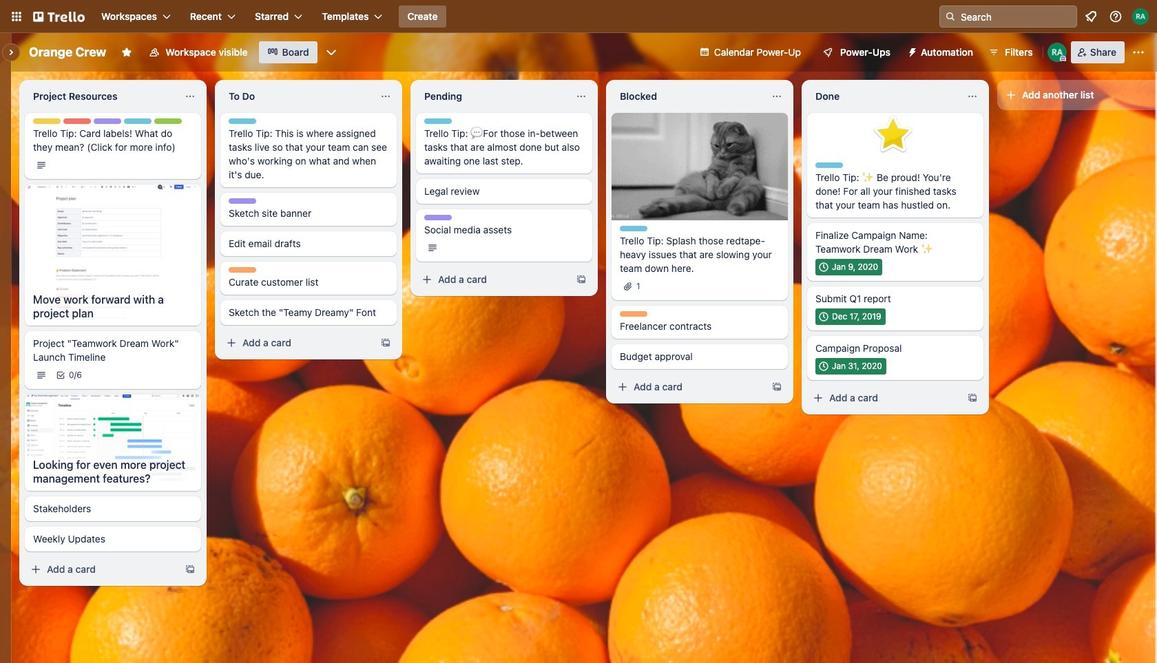 Task type: vqa. For each thing, say whether or not it's contained in the screenshot.
the Show menu "icon"
yes



Task type: locate. For each thing, give the bounding box(es) containing it.
create from template… image
[[772, 382, 783, 393], [185, 564, 196, 575]]

2 vertical spatial create from template… image
[[967, 393, 978, 404]]

0 horizontal spatial create from template… image
[[185, 564, 196, 575]]

Board name text field
[[22, 41, 113, 63]]

star or unstar board image
[[121, 47, 133, 58]]

color: yellow, title: "copy request" element
[[33, 119, 61, 124]]

Search field
[[956, 7, 1077, 26]]

None checkbox
[[816, 309, 886, 325], [816, 358, 887, 375], [816, 309, 886, 325], [816, 358, 887, 375]]

None checkbox
[[816, 259, 883, 276]]

0 horizontal spatial color: purple, title: "design team" element
[[94, 119, 121, 124]]

0 horizontal spatial ruby anderson (rubyanderson7) image
[[1048, 43, 1067, 62]]

color: orange, title: "one more step" element
[[229, 267, 256, 273], [620, 311, 648, 317]]

1 vertical spatial create from template… image
[[185, 564, 196, 575]]

None text field
[[807, 85, 962, 107]]

0 vertical spatial create from template… image
[[576, 274, 587, 285]]

this member is an admin of this board. image
[[1060, 56, 1066, 62]]

color: purple, title: "design team" element
[[94, 119, 121, 124], [229, 198, 256, 204], [424, 215, 452, 220]]

ruby anderson (rubyanderson7) image down search field
[[1048, 43, 1067, 62]]

color: sky, title: "trello tip" element
[[124, 119, 152, 124], [229, 119, 256, 124], [424, 119, 452, 124], [816, 163, 843, 168], [620, 226, 648, 231]]

1 horizontal spatial color: purple, title: "design team" element
[[229, 198, 256, 204]]

ruby anderson (rubyanderson7) image
[[1133, 8, 1149, 25], [1048, 43, 1067, 62]]

1 horizontal spatial ruby anderson (rubyanderson7) image
[[1133, 8, 1149, 25]]

ruby anderson (rubyanderson7) image inside 'primary' element
[[1133, 8, 1149, 25]]

create from template… image
[[576, 274, 587, 285], [380, 338, 391, 349], [967, 393, 978, 404]]

ruby anderson (rubyanderson7) image right open information menu image
[[1133, 8, 1149, 25]]

star image
[[872, 113, 916, 157]]

primary element
[[0, 0, 1157, 33]]

0 notifications image
[[1083, 8, 1100, 25]]

1 horizontal spatial color: orange, title: "one more step" element
[[620, 311, 648, 317]]

show menu image
[[1132, 45, 1146, 59]]

1 vertical spatial color: purple, title: "design team" element
[[229, 198, 256, 204]]

0 vertical spatial color: orange, title: "one more step" element
[[229, 267, 256, 273]]

2 horizontal spatial color: purple, title: "design team" element
[[424, 215, 452, 220]]

1 vertical spatial color: orange, title: "one more step" element
[[620, 311, 648, 317]]

color: lime, title: "halp" element
[[154, 119, 182, 124]]

1 vertical spatial create from template… image
[[380, 338, 391, 349]]

1 horizontal spatial create from template… image
[[576, 274, 587, 285]]

customize views image
[[324, 45, 338, 59]]

None text field
[[25, 85, 179, 107], [220, 85, 375, 107], [416, 85, 570, 107], [612, 85, 766, 107], [25, 85, 179, 107], [220, 85, 375, 107], [416, 85, 570, 107], [612, 85, 766, 107]]

0 vertical spatial ruby anderson (rubyanderson7) image
[[1133, 8, 1149, 25]]

0 vertical spatial create from template… image
[[772, 382, 783, 393]]

sm image
[[902, 41, 921, 61]]

0 horizontal spatial create from template… image
[[380, 338, 391, 349]]



Task type: describe. For each thing, give the bounding box(es) containing it.
0 horizontal spatial color: orange, title: "one more step" element
[[229, 267, 256, 273]]

search image
[[945, 11, 956, 22]]

2 vertical spatial color: purple, title: "design team" element
[[424, 215, 452, 220]]

back to home image
[[33, 6, 85, 28]]

open information menu image
[[1109, 10, 1123, 23]]

0 vertical spatial color: purple, title: "design team" element
[[94, 119, 121, 124]]

color: red, title: "priority" element
[[63, 119, 91, 124]]

1 vertical spatial ruby anderson (rubyanderson7) image
[[1048, 43, 1067, 62]]

2 horizontal spatial create from template… image
[[967, 393, 978, 404]]

1 horizontal spatial create from template… image
[[772, 382, 783, 393]]



